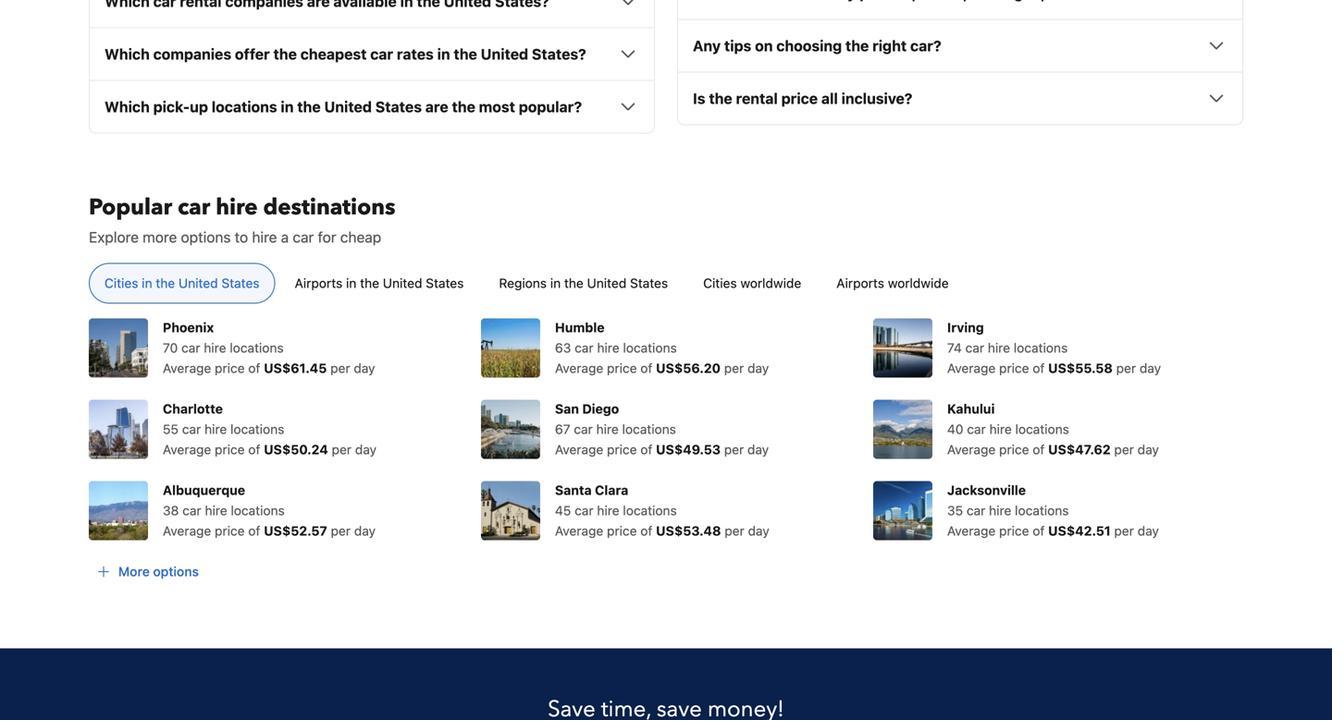 Task type: describe. For each thing, give the bounding box(es) containing it.
options inside 'more options' button
[[153, 564, 199, 579]]

cheap car hire in jacksonville image
[[873, 481, 932, 540]]

more options
[[118, 564, 199, 579]]

locations for charlotte 55 car hire locations average price of us$50.24 per day
[[230, 422, 284, 437]]

63
[[555, 340, 571, 355]]

us$53.48
[[656, 523, 721, 539]]

popular
[[89, 192, 172, 223]]

regions in the united states button
[[483, 263, 684, 304]]

more options button
[[89, 555, 206, 589]]

united inside dropdown button
[[481, 45, 528, 63]]

cheap car hire in irving image
[[873, 318, 932, 378]]

states?
[[532, 45, 586, 63]]

per for phoenix 70 car hire locations average price of us$61.45 per day
[[330, 361, 350, 376]]

cheap car hire in humble image
[[481, 318, 540, 378]]

38
[[163, 503, 179, 518]]

us$49.53
[[656, 442, 721, 457]]

cheap
[[340, 228, 381, 246]]

locations for irving 74 car hire locations average price of us$55.58 per day
[[1014, 340, 1068, 355]]

car inside jacksonville 35 car hire locations average price of us$42.51 per day
[[967, 503, 985, 518]]

united for airports in the united states
[[383, 275, 422, 291]]

average for humble 63 car hire locations average price of us$56.20 per day
[[555, 361, 603, 376]]

cities in the united states
[[105, 275, 260, 291]]

up
[[190, 98, 208, 115]]

states for airports in the united states
[[426, 275, 464, 291]]

us$55.58
[[1048, 361, 1113, 376]]

airports worldwide
[[836, 275, 949, 291]]

price for irving 74 car hire locations average price of us$55.58 per day
[[999, 361, 1029, 376]]

us$52.57
[[264, 523, 327, 539]]

of for charlotte 55 car hire locations average price of us$50.24 per day
[[248, 442, 260, 457]]

locations inside dropdown button
[[212, 98, 277, 115]]

us$61.45
[[264, 361, 327, 376]]

price for albuquerque 38 car hire locations average price of us$52.57 per day
[[215, 523, 245, 539]]

car inside san diego 67 car hire locations average price of us$49.53 per day
[[574, 422, 593, 437]]

of for albuquerque 38 car hire locations average price of us$52.57 per day
[[248, 523, 260, 539]]

is the rental price all inclusive?
[[693, 90, 912, 107]]

regions in the united states
[[499, 275, 668, 291]]

us$42.51
[[1048, 523, 1111, 539]]

of for jacksonville 35 car hire locations average price of us$42.51 per day
[[1033, 523, 1045, 539]]

phoenix 70 car hire locations average price of us$61.45 per day
[[163, 320, 375, 376]]

offer
[[235, 45, 270, 63]]

the inside dropdown button
[[845, 37, 869, 54]]

car inside kahului 40 car hire locations average price of us$47.62 per day
[[967, 422, 986, 437]]

regions
[[499, 275, 547, 291]]

in inside the which companies offer the cheapest car rates in the united states? dropdown button
[[437, 45, 450, 63]]

is
[[693, 90, 705, 107]]

hire inside phoenix 70 car hire locations average price of us$61.45 per day
[[204, 340, 226, 355]]

jacksonville 35 car hire locations average price of us$42.51 per day
[[947, 483, 1159, 539]]

locations for albuquerque 38 car hire locations average price of us$52.57 per day
[[231, 503, 285, 518]]

states for regions in the united states
[[630, 275, 668, 291]]

irving
[[947, 320, 984, 335]]

of inside santa clara 45 car hire locations average price of us$53.48 per day
[[640, 523, 652, 539]]

diego
[[582, 401, 619, 417]]

in inside which pick-up locations in the united states are the most popular? dropdown button
[[281, 98, 294, 115]]

albuquerque 38 car hire locations average price of us$52.57 per day
[[163, 483, 376, 539]]

inclusive?
[[841, 90, 912, 107]]

hire inside kahului 40 car hire locations average price of us$47.62 per day
[[989, 422, 1012, 437]]

per for charlotte 55 car hire locations average price of us$50.24 per day
[[332, 442, 352, 457]]

popular car hire destinations explore more options to hire a car for cheap
[[89, 192, 395, 246]]

worldwide for cities worldwide
[[740, 275, 801, 291]]

companies
[[153, 45, 231, 63]]

cities for cities worldwide
[[703, 275, 737, 291]]

the right offer
[[273, 45, 297, 63]]

humble
[[555, 320, 605, 335]]

rates
[[397, 45, 434, 63]]

per inside san diego 67 car hire locations average price of us$49.53 per day
[[724, 442, 744, 457]]

any tips on choosing the right car?
[[693, 37, 941, 54]]

car inside albuquerque 38 car hire locations average price of us$52.57 per day
[[182, 503, 201, 518]]

price inside dropdown button
[[781, 90, 818, 107]]

san diego 67 car hire locations average price of us$49.53 per day
[[555, 401, 769, 457]]

locations for humble 63 car hire locations average price of us$56.20 per day
[[623, 340, 677, 355]]

us$56.20
[[656, 361, 721, 376]]

kahului 40 car hire locations average price of us$47.62 per day
[[947, 401, 1159, 457]]

santa
[[555, 483, 592, 498]]

price for phoenix 70 car hire locations average price of us$61.45 per day
[[215, 361, 245, 376]]

which companies offer the cheapest car rates in the united states?
[[105, 45, 586, 63]]

santa clara 45 car hire locations average price of us$53.48 per day
[[555, 483, 769, 539]]

on
[[755, 37, 773, 54]]

the right are at top
[[452, 98, 475, 115]]

which companies offer the cheapest car rates in the united states? button
[[105, 43, 639, 65]]

hire inside albuquerque 38 car hire locations average price of us$52.57 per day
[[205, 503, 227, 518]]

cities worldwide
[[703, 275, 801, 291]]

which for which companies offer the cheapest car rates in the united states?
[[105, 45, 150, 63]]

day for albuquerque 38 car hire locations average price of us$52.57 per day
[[354, 523, 376, 539]]

car inside santa clara 45 car hire locations average price of us$53.48 per day
[[575, 503, 593, 518]]

car right popular
[[178, 192, 210, 223]]

united inside dropdown button
[[324, 98, 372, 115]]

cities worldwide button
[[687, 263, 817, 304]]

car inside charlotte 55 car hire locations average price of us$50.24 per day
[[182, 422, 201, 437]]

hire inside san diego 67 car hire locations average price of us$49.53 per day
[[596, 422, 619, 437]]

jacksonville
[[947, 483, 1026, 498]]

day inside santa clara 45 car hire locations average price of us$53.48 per day
[[748, 523, 769, 539]]

right
[[872, 37, 907, 54]]

average for phoenix 70 car hire locations average price of us$61.45 per day
[[163, 361, 211, 376]]

any tips on choosing the right car? button
[[693, 34, 1228, 57]]

more
[[118, 564, 150, 579]]

kahului
[[947, 401, 995, 417]]

charlotte
[[163, 401, 223, 417]]

clara
[[595, 483, 628, 498]]

of for kahului 40 car hire locations average price of us$47.62 per day
[[1033, 442, 1045, 457]]

price for charlotte 55 car hire locations average price of us$50.24 per day
[[215, 442, 245, 457]]

per for jacksonville 35 car hire locations average price of us$42.51 per day
[[1114, 523, 1134, 539]]

explore
[[89, 228, 139, 246]]

cheap car hire in charlotte image
[[89, 400, 148, 459]]

all
[[821, 90, 838, 107]]

the inside button
[[564, 275, 584, 291]]

phoenix
[[163, 320, 214, 335]]

locations for jacksonville 35 car hire locations average price of us$42.51 per day
[[1015, 503, 1069, 518]]

in for cities in the united states
[[142, 275, 152, 291]]

cheap car hire in phoenix image
[[89, 318, 148, 378]]

is the rental price all inclusive? button
[[693, 87, 1228, 109]]

the inside button
[[156, 275, 175, 291]]

cheapest
[[300, 45, 367, 63]]



Task type: vqa. For each thing, say whether or not it's contained in the screenshot.


Task type: locate. For each thing, give the bounding box(es) containing it.
per right us$47.62
[[1114, 442, 1134, 457]]

options inside popular car hire destinations explore more options to hire a car for cheap
[[181, 228, 231, 246]]

locations inside humble 63 car hire locations average price of us$56.20 per day
[[623, 340, 677, 355]]

of left us$42.51
[[1033, 523, 1045, 539]]

in down cheap
[[346, 275, 357, 291]]

airports up cheap car hire in irving image
[[836, 275, 884, 291]]

of inside jacksonville 35 car hire locations average price of us$42.51 per day
[[1033, 523, 1045, 539]]

in right "rates"
[[437, 45, 450, 63]]

in inside regions in the united states button
[[550, 275, 561, 291]]

per inside jacksonville 35 car hire locations average price of us$42.51 per day
[[1114, 523, 1134, 539]]

cheap car hire in santa clara image
[[481, 481, 540, 540]]

average down 67
[[555, 442, 603, 457]]

0 vertical spatial options
[[181, 228, 231, 246]]

1 worldwide from the left
[[740, 275, 801, 291]]

san
[[555, 401, 579, 417]]

car inside irving 74 car hire locations average price of us$55.58 per day
[[965, 340, 984, 355]]

cities for cities in the united states
[[105, 275, 138, 291]]

united for regions in the united states
[[587, 275, 626, 291]]

day right us$56.20
[[747, 361, 769, 376]]

day for jacksonville 35 car hire locations average price of us$42.51 per day
[[1138, 523, 1159, 539]]

day inside albuquerque 38 car hire locations average price of us$52.57 per day
[[354, 523, 376, 539]]

per for albuquerque 38 car hire locations average price of us$52.57 per day
[[331, 523, 351, 539]]

states inside button
[[221, 275, 260, 291]]

the right is
[[709, 90, 732, 107]]

airports in the united states
[[295, 275, 464, 291]]

price inside irving 74 car hire locations average price of us$55.58 per day
[[999, 361, 1029, 376]]

per right "us$50.24" at left
[[332, 442, 352, 457]]

average down 63
[[555, 361, 603, 376]]

more
[[143, 228, 177, 246]]

for
[[318, 228, 336, 246]]

day inside kahului 40 car hire locations average price of us$47.62 per day
[[1138, 442, 1159, 457]]

airports in the united states button
[[279, 263, 480, 304]]

day for phoenix 70 car hire locations average price of us$61.45 per day
[[354, 361, 375, 376]]

of left us$61.45
[[248, 361, 260, 376]]

price up clara on the left bottom of the page
[[607, 442, 637, 457]]

average down 38
[[163, 523, 211, 539]]

average for jacksonville 35 car hire locations average price of us$42.51 per day
[[947, 523, 996, 539]]

of left us$56.20
[[640, 361, 652, 376]]

1 horizontal spatial cities
[[703, 275, 737, 291]]

us$47.62
[[1048, 442, 1111, 457]]

car down the kahului
[[967, 422, 986, 437]]

humble 63 car hire locations average price of us$56.20 per day
[[555, 320, 769, 376]]

1 horizontal spatial worldwide
[[888, 275, 949, 291]]

car down humble
[[575, 340, 594, 355]]

hire down 'albuquerque'
[[205, 503, 227, 518]]

average for albuquerque 38 car hire locations average price of us$52.57 per day
[[163, 523, 211, 539]]

tab list containing cities in the united states
[[74, 263, 1258, 305]]

airports inside button
[[295, 275, 343, 291]]

locations up "us$50.24" at left
[[230, 422, 284, 437]]

1 airports from the left
[[295, 275, 343, 291]]

of left us$55.58 at the bottom right of page
[[1033, 361, 1045, 376]]

price down jacksonville
[[999, 523, 1029, 539]]

locations up us$47.62
[[1015, 422, 1069, 437]]

per right us$53.48
[[725, 523, 744, 539]]

hire down diego at the left bottom of page
[[596, 422, 619, 437]]

states inside button
[[426, 275, 464, 291]]

options left to
[[181, 228, 231, 246]]

hire down phoenix
[[204, 340, 226, 355]]

per right us$61.45
[[330, 361, 350, 376]]

popular?
[[519, 98, 582, 115]]

the left right
[[845, 37, 869, 54]]

price down clara on the left bottom of the page
[[607, 523, 637, 539]]

of inside phoenix 70 car hire locations average price of us$61.45 per day
[[248, 361, 260, 376]]

hire inside humble 63 car hire locations average price of us$56.20 per day
[[597, 340, 619, 355]]

average inside albuquerque 38 car hire locations average price of us$52.57 per day
[[163, 523, 211, 539]]

cheap car hire in kahului image
[[873, 400, 932, 459]]

hire inside jacksonville 35 car hire locations average price of us$42.51 per day
[[989, 503, 1011, 518]]

united for cities in the united states
[[179, 275, 218, 291]]

in for airports in the united states
[[346, 275, 357, 291]]

day for kahului 40 car hire locations average price of us$47.62 per day
[[1138, 442, 1159, 457]]

day for irving 74 car hire locations average price of us$55.58 per day
[[1140, 361, 1161, 376]]

average inside irving 74 car hire locations average price of us$55.58 per day
[[947, 361, 996, 376]]

average
[[163, 361, 211, 376], [555, 361, 603, 376], [947, 361, 996, 376], [163, 442, 211, 457], [555, 442, 603, 457], [947, 442, 996, 457], [163, 523, 211, 539], [555, 523, 603, 539], [947, 523, 996, 539]]

average down 55 at left
[[163, 442, 211, 457]]

per right us$52.57
[[331, 523, 351, 539]]

per for irving 74 car hire locations average price of us$55.58 per day
[[1116, 361, 1136, 376]]

cities in the united states button
[[89, 263, 275, 304]]

airports for airports in the united states
[[295, 275, 343, 291]]

price for humble 63 car hire locations average price of us$56.20 per day
[[607, 361, 637, 376]]

the inside button
[[360, 275, 379, 291]]

40
[[947, 422, 963, 437]]

hire left a
[[252, 228, 277, 246]]

which inside dropdown button
[[105, 98, 150, 115]]

of inside san diego 67 car hire locations average price of us$49.53 per day
[[640, 442, 652, 457]]

states down to
[[221, 275, 260, 291]]

to
[[235, 228, 248, 246]]

hire down charlotte
[[204, 422, 227, 437]]

hire inside irving 74 car hire locations average price of us$55.58 per day
[[988, 340, 1010, 355]]

day right "us$50.24" at left
[[355, 442, 377, 457]]

pick-
[[153, 98, 190, 115]]

car inside dropdown button
[[370, 45, 393, 63]]

average down "45"
[[555, 523, 603, 539]]

worldwide for airports worldwide
[[888, 275, 949, 291]]

price up 'albuquerque'
[[215, 442, 245, 457]]

locations up us$61.45
[[230, 340, 284, 355]]

per inside santa clara 45 car hire locations average price of us$53.48 per day
[[725, 523, 744, 539]]

day inside jacksonville 35 car hire locations average price of us$42.51 per day
[[1138, 523, 1159, 539]]

average inside humble 63 car hire locations average price of us$56.20 per day
[[555, 361, 603, 376]]

locations for kahului 40 car hire locations average price of us$47.62 per day
[[1015, 422, 1069, 437]]

day right us$55.58 at the bottom right of page
[[1140, 361, 1161, 376]]

1 cities from the left
[[105, 275, 138, 291]]

day right us$49.53
[[747, 442, 769, 457]]

of
[[248, 361, 260, 376], [640, 361, 652, 376], [1033, 361, 1045, 376], [248, 442, 260, 457], [640, 442, 652, 457], [1033, 442, 1045, 457], [248, 523, 260, 539], [640, 523, 652, 539], [1033, 523, 1045, 539]]

car right a
[[293, 228, 314, 246]]

any
[[693, 37, 721, 54]]

day right us$52.57
[[354, 523, 376, 539]]

cities
[[105, 275, 138, 291], [703, 275, 737, 291]]

locations inside phoenix 70 car hire locations average price of us$61.45 per day
[[230, 340, 284, 355]]

0 horizontal spatial worldwide
[[740, 275, 801, 291]]

in right regions
[[550, 275, 561, 291]]

of inside kahului 40 car hire locations average price of us$47.62 per day
[[1033, 442, 1045, 457]]

cities down explore
[[105, 275, 138, 291]]

united inside button
[[587, 275, 626, 291]]

per for kahului 40 car hire locations average price of us$47.62 per day
[[1114, 442, 1134, 457]]

price inside kahului 40 car hire locations average price of us$47.62 per day
[[999, 442, 1029, 457]]

destinations
[[263, 192, 395, 223]]

average down 70
[[163, 361, 211, 376]]

states for cities in the united states
[[221, 275, 260, 291]]

charlotte 55 car hire locations average price of us$50.24 per day
[[163, 401, 377, 457]]

choosing
[[776, 37, 842, 54]]

in down which companies offer the cheapest car rates in the united states?
[[281, 98, 294, 115]]

average inside kahului 40 car hire locations average price of us$47.62 per day
[[947, 442, 996, 457]]

airports for airports worldwide
[[836, 275, 884, 291]]

states left are at top
[[375, 98, 422, 115]]

car right 70
[[181, 340, 200, 355]]

day right us$61.45
[[354, 361, 375, 376]]

airports worldwide button
[[821, 263, 964, 304]]

car right '35'
[[967, 503, 985, 518]]

car left "rates"
[[370, 45, 393, 63]]

states up humble 63 car hire locations average price of us$56.20 per day
[[630, 275, 668, 291]]

per inside charlotte 55 car hire locations average price of us$50.24 per day
[[332, 442, 352, 457]]

locations up us$49.53
[[622, 422, 676, 437]]

average for charlotte 55 car hire locations average price of us$50.24 per day
[[163, 442, 211, 457]]

price up charlotte
[[215, 361, 245, 376]]

price up jacksonville
[[999, 442, 1029, 457]]

states left regions
[[426, 275, 464, 291]]

hire right 74
[[988, 340, 1010, 355]]

cities up humble 63 car hire locations average price of us$56.20 per day
[[703, 275, 737, 291]]

car inside humble 63 car hire locations average price of us$56.20 per day
[[575, 340, 594, 355]]

locations up us$42.51
[[1015, 503, 1069, 518]]

average inside charlotte 55 car hire locations average price of us$50.24 per day
[[163, 442, 211, 457]]

locations inside santa clara 45 car hire locations average price of us$53.48 per day
[[623, 503, 677, 518]]

airports
[[295, 275, 343, 291], [836, 275, 884, 291]]

united
[[481, 45, 528, 63], [324, 98, 372, 115], [179, 275, 218, 291], [383, 275, 422, 291], [587, 275, 626, 291]]

price up diego at the left bottom of page
[[607, 361, 637, 376]]

average down 74
[[947, 361, 996, 376]]

car right 67
[[574, 422, 593, 437]]

locations inside kahului 40 car hire locations average price of us$47.62 per day
[[1015, 422, 1069, 437]]

which for which pick-up locations in the united states are the most popular?
[[105, 98, 150, 115]]

45
[[555, 503, 571, 518]]

price for kahului 40 car hire locations average price of us$47.62 per day
[[999, 442, 1029, 457]]

options right more
[[153, 564, 199, 579]]

most
[[479, 98, 515, 115]]

0 vertical spatial which
[[105, 45, 150, 63]]

price
[[781, 90, 818, 107], [215, 361, 245, 376], [607, 361, 637, 376], [999, 361, 1029, 376], [215, 442, 245, 457], [607, 442, 637, 457], [999, 442, 1029, 457], [215, 523, 245, 539], [607, 523, 637, 539], [999, 523, 1029, 539]]

locations
[[212, 98, 277, 115], [230, 340, 284, 355], [623, 340, 677, 355], [1014, 340, 1068, 355], [230, 422, 284, 437], [622, 422, 676, 437], [1015, 422, 1069, 437], [231, 503, 285, 518], [623, 503, 677, 518], [1015, 503, 1069, 518]]

which pick-up locations in the united states are the most popular? button
[[105, 96, 639, 118]]

average inside phoenix 70 car hire locations average price of us$61.45 per day
[[163, 361, 211, 376]]

day inside san diego 67 car hire locations average price of us$49.53 per day
[[747, 442, 769, 457]]

the down more
[[156, 275, 175, 291]]

of inside albuquerque 38 car hire locations average price of us$52.57 per day
[[248, 523, 260, 539]]

price left the all at the top right of page
[[781, 90, 818, 107]]

average for kahului 40 car hire locations average price of us$47.62 per day
[[947, 442, 996, 457]]

which left pick-
[[105, 98, 150, 115]]

in down more
[[142, 275, 152, 291]]

price left us$55.58 at the bottom right of page
[[999, 361, 1029, 376]]

cheap car hire in albuquerque image
[[89, 481, 148, 540]]

1 vertical spatial options
[[153, 564, 199, 579]]

55
[[163, 422, 179, 437]]

average inside san diego 67 car hire locations average price of us$49.53 per day
[[555, 442, 603, 457]]

per inside humble 63 car hire locations average price of us$56.20 per day
[[724, 361, 744, 376]]

tips
[[724, 37, 751, 54]]

locations down clara on the left bottom of the page
[[623, 503, 677, 518]]

of inside charlotte 55 car hire locations average price of us$50.24 per day
[[248, 442, 260, 457]]

locations inside jacksonville 35 car hire locations average price of us$42.51 per day
[[1015, 503, 1069, 518]]

hire down humble
[[597, 340, 619, 355]]

1 horizontal spatial airports
[[836, 275, 884, 291]]

car down charlotte
[[182, 422, 201, 437]]

of for humble 63 car hire locations average price of us$56.20 per day
[[640, 361, 652, 376]]

price inside jacksonville 35 car hire locations average price of us$42.51 per day
[[999, 523, 1029, 539]]

which pick-up locations in the united states are the most popular?
[[105, 98, 582, 115]]

airports inside button
[[836, 275, 884, 291]]

2 which from the top
[[105, 98, 150, 115]]

us$50.24
[[264, 442, 328, 457]]

locations inside irving 74 car hire locations average price of us$55.58 per day
[[1014, 340, 1068, 355]]

day inside phoenix 70 car hire locations average price of us$61.45 per day
[[354, 361, 375, 376]]

albuquerque
[[163, 483, 245, 498]]

hire down the kahului
[[989, 422, 1012, 437]]

average down 40
[[947, 442, 996, 457]]

67
[[555, 422, 570, 437]]

states inside dropdown button
[[375, 98, 422, 115]]

car right 74
[[965, 340, 984, 355]]

of left us$49.53
[[640, 442, 652, 457]]

day for humble 63 car hire locations average price of us$56.20 per day
[[747, 361, 769, 376]]

average inside santa clara 45 car hire locations average price of us$53.48 per day
[[555, 523, 603, 539]]

in
[[437, 45, 450, 63], [281, 98, 294, 115], [142, 275, 152, 291], [346, 275, 357, 291], [550, 275, 561, 291]]

average for irving 74 car hire locations average price of us$55.58 per day
[[947, 361, 996, 376]]

of left us$47.62
[[1033, 442, 1045, 457]]

35
[[947, 503, 963, 518]]

the down cheap
[[360, 275, 379, 291]]

of left us$53.48
[[640, 523, 652, 539]]

per right us$42.51
[[1114, 523, 1134, 539]]

2 worldwide from the left
[[888, 275, 949, 291]]

of inside humble 63 car hire locations average price of us$56.20 per day
[[640, 361, 652, 376]]

locations inside charlotte 55 car hire locations average price of us$50.24 per day
[[230, 422, 284, 437]]

hire down jacksonville
[[989, 503, 1011, 518]]

of left us$52.57
[[248, 523, 260, 539]]

per right us$49.53
[[724, 442, 744, 457]]

the down cheapest
[[297, 98, 321, 115]]

price inside albuquerque 38 car hire locations average price of us$52.57 per day
[[215, 523, 245, 539]]

locations for phoenix 70 car hire locations average price of us$61.45 per day
[[230, 340, 284, 355]]

per right us$55.58 at the bottom right of page
[[1116, 361, 1136, 376]]

day right us$42.51
[[1138, 523, 1159, 539]]

in for regions in the united states
[[550, 275, 561, 291]]

price inside humble 63 car hire locations average price of us$56.20 per day
[[607, 361, 637, 376]]

1 which from the top
[[105, 45, 150, 63]]

per
[[330, 361, 350, 376], [724, 361, 744, 376], [1116, 361, 1136, 376], [332, 442, 352, 457], [724, 442, 744, 457], [1114, 442, 1134, 457], [331, 523, 351, 539], [725, 523, 744, 539], [1114, 523, 1134, 539]]

price inside charlotte 55 car hire locations average price of us$50.24 per day
[[215, 442, 245, 457]]

car right 38
[[182, 503, 201, 518]]

car?
[[910, 37, 941, 54]]

locations inside albuquerque 38 car hire locations average price of us$52.57 per day
[[231, 503, 285, 518]]

day right us$53.48
[[748, 523, 769, 539]]

per inside irving 74 car hire locations average price of us$55.58 per day
[[1116, 361, 1136, 376]]

tab list
[[74, 263, 1258, 305]]

price inside phoenix 70 car hire locations average price of us$61.45 per day
[[215, 361, 245, 376]]

day inside humble 63 car hire locations average price of us$56.20 per day
[[747, 361, 769, 376]]

per inside albuquerque 38 car hire locations average price of us$52.57 per day
[[331, 523, 351, 539]]

locations inside san diego 67 car hire locations average price of us$49.53 per day
[[622, 422, 676, 437]]

day inside charlotte 55 car hire locations average price of us$50.24 per day
[[355, 442, 377, 457]]

united inside button
[[383, 275, 422, 291]]

which
[[105, 45, 150, 63], [105, 98, 150, 115]]

the right "rates"
[[454, 45, 477, 63]]

2 cities from the left
[[703, 275, 737, 291]]

irving 74 car hire locations average price of us$55.58 per day
[[947, 320, 1161, 376]]

of left "us$50.24" at left
[[248, 442, 260, 457]]

a
[[281, 228, 289, 246]]

of for irving 74 car hire locations average price of us$55.58 per day
[[1033, 361, 1045, 376]]

in inside cities in the united states button
[[142, 275, 152, 291]]

1 vertical spatial which
[[105, 98, 150, 115]]

car
[[370, 45, 393, 63], [178, 192, 210, 223], [293, 228, 314, 246], [181, 340, 200, 355], [575, 340, 594, 355], [965, 340, 984, 355], [182, 422, 201, 437], [574, 422, 593, 437], [967, 422, 986, 437], [182, 503, 201, 518], [575, 503, 593, 518], [967, 503, 985, 518]]

of inside irving 74 car hire locations average price of us$55.58 per day
[[1033, 361, 1045, 376]]

2 airports from the left
[[836, 275, 884, 291]]

74
[[947, 340, 962, 355]]

states
[[375, 98, 422, 115], [221, 275, 260, 291], [426, 275, 464, 291], [630, 275, 668, 291]]

price inside santa clara 45 car hire locations average price of us$53.48 per day
[[607, 523, 637, 539]]

which inside dropdown button
[[105, 45, 150, 63]]

states inside button
[[630, 275, 668, 291]]

car inside phoenix 70 car hire locations average price of us$61.45 per day
[[181, 340, 200, 355]]

hire
[[216, 192, 258, 223], [252, 228, 277, 246], [204, 340, 226, 355], [597, 340, 619, 355], [988, 340, 1010, 355], [204, 422, 227, 437], [596, 422, 619, 437], [989, 422, 1012, 437], [205, 503, 227, 518], [597, 503, 619, 518], [989, 503, 1011, 518]]

are
[[425, 98, 448, 115]]

of for phoenix 70 car hire locations average price of us$61.45 per day
[[248, 361, 260, 376]]

day for charlotte 55 car hire locations average price of us$50.24 per day
[[355, 442, 377, 457]]

day
[[354, 361, 375, 376], [747, 361, 769, 376], [1140, 361, 1161, 376], [355, 442, 377, 457], [747, 442, 769, 457], [1138, 442, 1159, 457], [354, 523, 376, 539], [748, 523, 769, 539], [1138, 523, 1159, 539]]

hire up to
[[216, 192, 258, 223]]

0 horizontal spatial cities
[[105, 275, 138, 291]]

rental
[[736, 90, 778, 107]]

locations up us$55.58 at the bottom right of page
[[1014, 340, 1068, 355]]

the
[[845, 37, 869, 54], [273, 45, 297, 63], [454, 45, 477, 63], [709, 90, 732, 107], [297, 98, 321, 115], [452, 98, 475, 115], [156, 275, 175, 291], [360, 275, 379, 291], [564, 275, 584, 291]]

day inside irving 74 car hire locations average price of us$55.58 per day
[[1140, 361, 1161, 376]]

per inside phoenix 70 car hire locations average price of us$61.45 per day
[[330, 361, 350, 376]]

which left companies at the left top
[[105, 45, 150, 63]]

united inside button
[[179, 275, 218, 291]]

average down '35'
[[947, 523, 996, 539]]

price inside san diego 67 car hire locations average price of us$49.53 per day
[[607, 442, 637, 457]]

hire inside charlotte 55 car hire locations average price of us$50.24 per day
[[204, 422, 227, 437]]

locations right up
[[212, 98, 277, 115]]

per right us$56.20
[[724, 361, 744, 376]]

price for jacksonville 35 car hire locations average price of us$42.51 per day
[[999, 523, 1029, 539]]

per inside kahului 40 car hire locations average price of us$47.62 per day
[[1114, 442, 1134, 457]]

average inside jacksonville 35 car hire locations average price of us$42.51 per day
[[947, 523, 996, 539]]

cheap car hire in san diego image
[[481, 400, 540, 459]]

hire down clara on the left bottom of the page
[[597, 503, 619, 518]]

locations up us$52.57
[[231, 503, 285, 518]]

in inside airports in the united states button
[[346, 275, 357, 291]]

the up humble
[[564, 275, 584, 291]]

0 horizontal spatial airports
[[295, 275, 343, 291]]

per for humble 63 car hire locations average price of us$56.20 per day
[[724, 361, 744, 376]]

70
[[163, 340, 178, 355]]

hire inside santa clara 45 car hire locations average price of us$53.48 per day
[[597, 503, 619, 518]]

worldwide
[[740, 275, 801, 291], [888, 275, 949, 291]]



